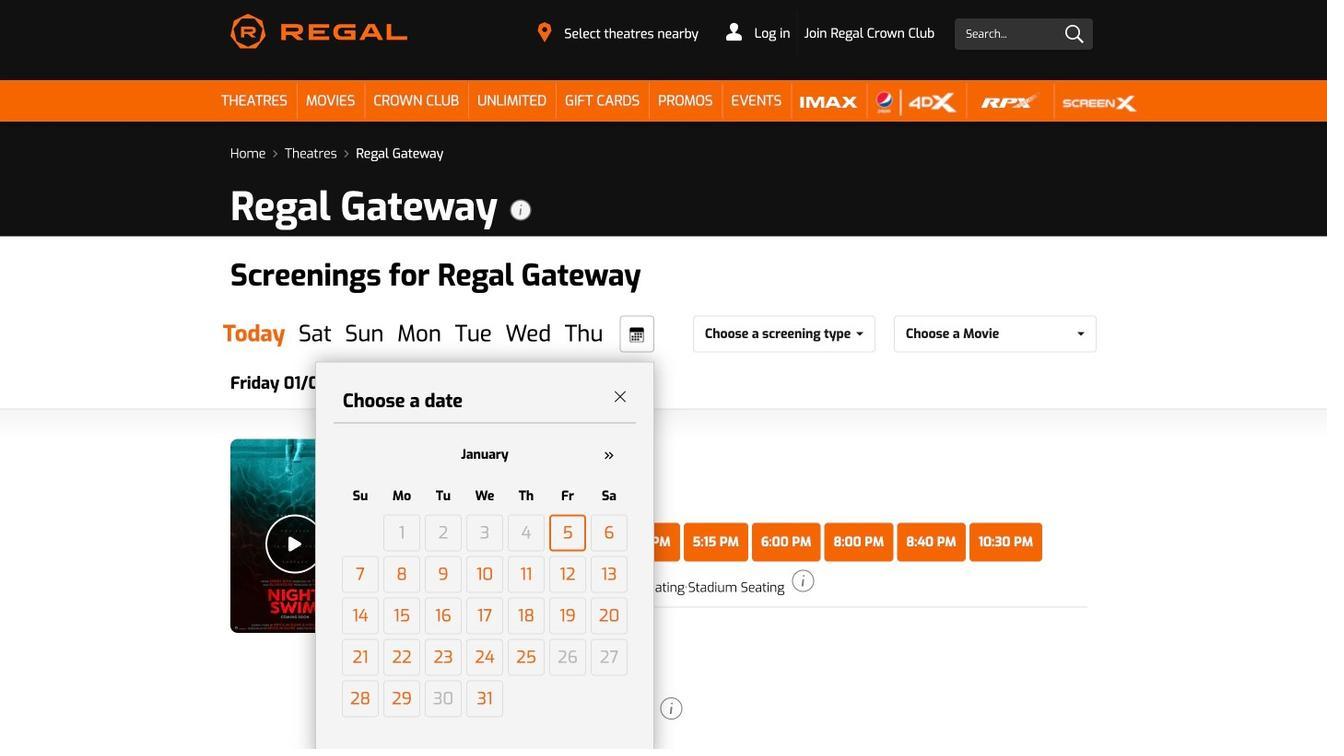 Task type: describe. For each thing, give the bounding box(es) containing it.
map marker icon image
[[538, 22, 552, 42]]

pick a date image
[[630, 328, 645, 343]]

screening type: 4dx element
[[387, 624, 416, 644]]

1 vertical spatial stadium element
[[557, 707, 653, 725]]

imax image
[[801, 88, 858, 116]]

night swim image
[[231, 440, 360, 634]]

0 vertical spatial reserved-selected element
[[583, 580, 685, 597]]

1 horizontal spatial screening type: 2d element
[[423, 624, 442, 644]]

pepsi 4dx logo image
[[876, 88, 958, 116]]

showtime details image
[[661, 698, 683, 720]]

regal image
[[231, 14, 408, 48]]

showtime details image
[[792, 571, 815, 593]]

screenx image
[[1064, 88, 1138, 116]]



Task type: locate. For each thing, give the bounding box(es) containing it.
1 vertical spatial reserved-selected element
[[451, 707, 553, 725]]

group
[[221, 316, 655, 750]]

0 vertical spatial screening type: 2d element
[[387, 496, 406, 516]]

1 horizontal spatial stadium element
[[688, 580, 785, 597]]

stadium element left showtime details image
[[688, 580, 785, 597]]

1 vertical spatial screening type: 2d element
[[423, 624, 442, 644]]

Search... text field
[[955, 18, 1094, 50]]

user icon image
[[727, 22, 742, 41]]

cinema info image
[[510, 199, 532, 221]]

dv element
[[478, 580, 580, 597]]

rpx - regal premium experience image
[[976, 88, 1045, 116]]

0 horizontal spatial screening type: 2d element
[[387, 496, 406, 516]]

screening type: 2d element up cc element
[[387, 496, 406, 516]]

screening type: 2d element
[[387, 496, 406, 516], [423, 624, 442, 644]]

screening type: 2d element right 'screening type: 4dx' element
[[423, 624, 442, 644]]

0 horizontal spatial stadium element
[[557, 707, 653, 725]]

stadium element
[[688, 580, 785, 597], [557, 707, 653, 725]]

cc element
[[387, 580, 475, 597]]

0 vertical spatial stadium element
[[688, 580, 785, 597]]

1 horizontal spatial reserved-selected element
[[583, 580, 685, 597]]

no-pass element
[[387, 707, 448, 725]]

reserved-selected element
[[583, 580, 685, 597], [451, 707, 553, 725]]

0 horizontal spatial reserved-selected element
[[451, 707, 553, 725]]

stadium element left showtime details icon
[[557, 707, 653, 725]]



Task type: vqa. For each thing, say whether or not it's contained in the screenshot.
packs
no



